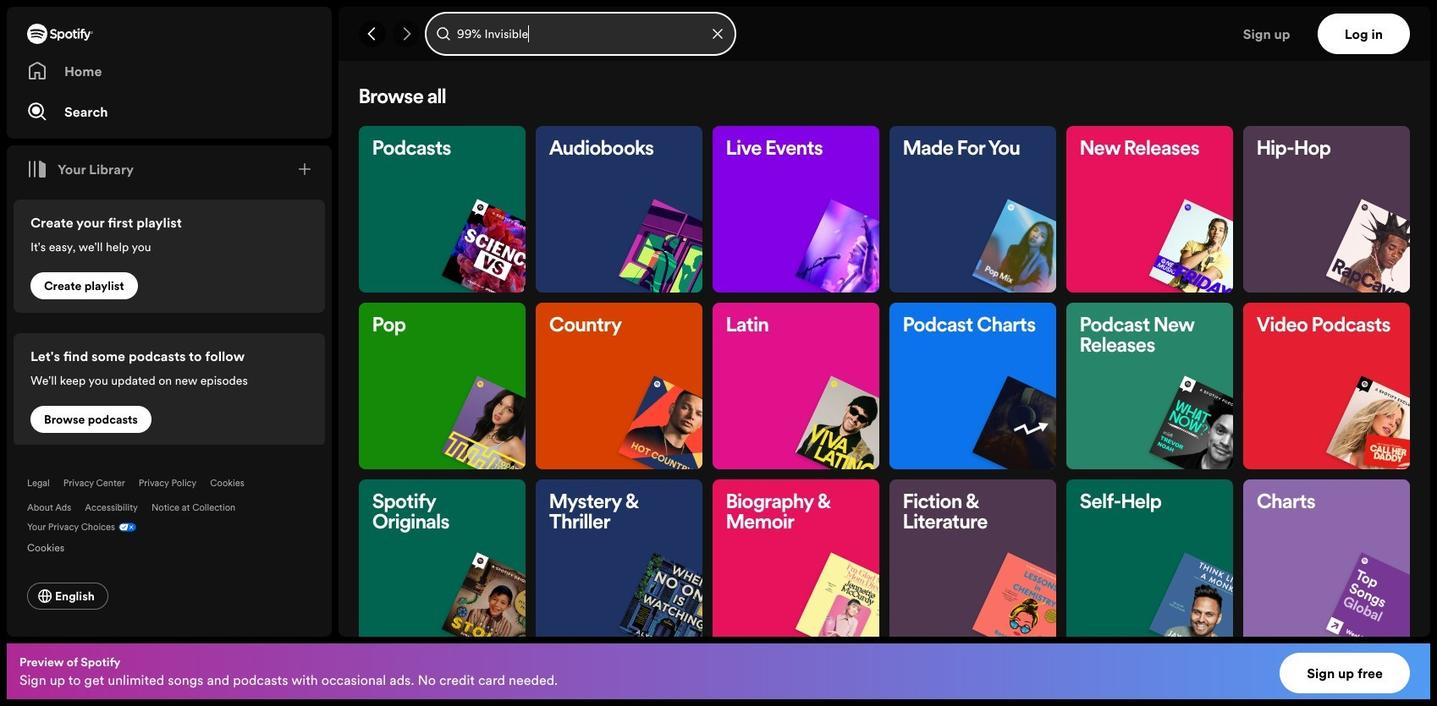 Task type: locate. For each thing, give the bounding box(es) containing it.
go forward image
[[399, 27, 413, 41]]

none search field inside top bar and user menu element
[[427, 14, 735, 54]]

go back image
[[366, 27, 379, 41]]

top bar and user menu element
[[339, 7, 1430, 61]]

None search field
[[427, 14, 735, 54]]

What do you want to listen to? field
[[427, 14, 735, 54]]



Task type: vqa. For each thing, say whether or not it's contained in the screenshot.
What do you want to listen to? field
yes



Task type: describe. For each thing, give the bounding box(es) containing it.
clear search field image
[[711, 27, 724, 41]]

main element
[[7, 7, 332, 637]]

spotify image
[[27, 24, 93, 44]]



